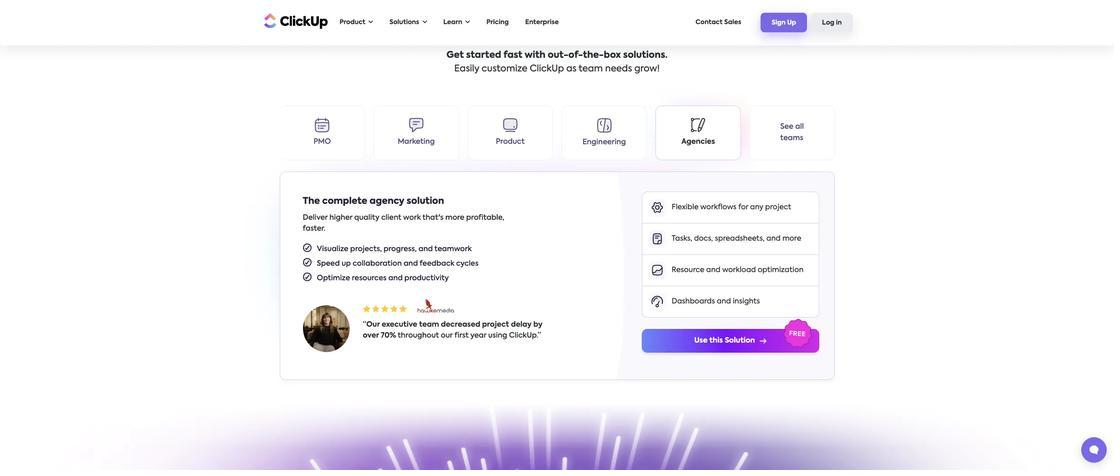 Task type: describe. For each thing, give the bounding box(es) containing it.
agencies button
[[656, 106, 741, 160]]

sign
[[772, 20, 786, 26]]

teamwork
[[435, 246, 472, 253]]

project inside the " our executive team decreased project delay by over 70%
[[482, 322, 510, 329]]

see
[[781, 124, 794, 131]]

clickup."
[[509, 333, 541, 340]]

sign up
[[772, 20, 797, 26]]

agency
[[370, 197, 405, 206]]

log in
[[823, 20, 842, 26]]

optimize
[[317, 275, 350, 282]]

0 vertical spatial project
[[766, 204, 792, 211]]

contact sales button
[[692, 13, 746, 32]]

teams
[[781, 135, 804, 142]]

solutions button
[[385, 13, 432, 32]]

solution
[[725, 338, 756, 345]]

year
[[471, 333, 487, 340]]

over
[[363, 333, 379, 340]]

resource and workload optimization
[[672, 267, 804, 274]]

work
[[403, 215, 421, 222]]

any
[[751, 204, 764, 211]]

started
[[466, 51, 502, 60]]

resources
[[352, 275, 387, 282]]

customize
[[482, 65, 528, 74]]

spreadsheets,
[[715, 236, 765, 243]]

tasks, docs, spreadsheets, and more
[[672, 236, 802, 243]]

pmo
[[314, 139, 331, 146]]

and left the "insights"
[[717, 298, 732, 306]]

first
[[455, 333, 469, 340]]

solution
[[407, 197, 444, 206]]

up
[[342, 260, 351, 268]]

tasks,
[[672, 236, 693, 243]]

enterprise link
[[521, 13, 564, 32]]

marketing
[[398, 139, 435, 146]]

progress,
[[384, 246, 417, 253]]

engineering testimonial image image
[[303, 306, 350, 353]]

log in link
[[812, 13, 853, 32]]

clickup
[[530, 65, 565, 74]]

flexible
[[672, 204, 699, 211]]

higher
[[330, 215, 353, 222]]

learn
[[444, 19, 463, 25]]

that's
[[423, 215, 444, 222]]

learn button
[[439, 13, 475, 32]]

resource
[[672, 267, 705, 274]]

get
[[447, 51, 464, 60]]

client
[[381, 215, 402, 222]]

log
[[823, 20, 835, 26]]

projects,
[[350, 246, 382, 253]]

for for any
[[739, 204, 749, 211]]

marketing button
[[374, 106, 459, 160]]

feedback
[[420, 260, 455, 268]]

faster.
[[303, 226, 326, 233]]

every
[[578, 10, 660, 38]]

team inside get started fast with out-of-the-box solutions. easily customize clickup as team needs grow!
[[579, 65, 603, 74]]

executive
[[382, 322, 418, 329]]

and up optimization
[[767, 236, 781, 243]]

grow!
[[635, 65, 660, 74]]

collaboration
[[353, 260, 402, 268]]

box
[[604, 51, 621, 60]]

this
[[710, 338, 723, 345]]

product inside button
[[496, 139, 525, 146]]

see all teams
[[781, 124, 804, 142]]

deliver higher quality client work that's more profitable, faster.
[[303, 215, 505, 233]]

in
[[837, 20, 842, 26]]

and right resource at the right bottom of page
[[707, 267, 721, 274]]



Task type: vqa. For each thing, say whether or not it's contained in the screenshot.
middle team
yes



Task type: locate. For each thing, give the bounding box(es) containing it.
solutions.
[[624, 51, 668, 60]]

for left any
[[739, 204, 749, 211]]

0 horizontal spatial product
[[340, 19, 366, 25]]

pmo button
[[280, 106, 365, 160]]

2 vertical spatial team
[[419, 322, 439, 329]]

"
[[363, 322, 367, 329]]

0 horizontal spatial project
[[482, 322, 510, 329]]

0 horizontal spatial more
[[446, 215, 465, 222]]

with
[[525, 51, 546, 60]]

sign up button
[[761, 13, 808, 32]]

for for every
[[529, 10, 572, 38]]

contact sales
[[696, 19, 742, 25]]

using
[[489, 333, 508, 340]]

more
[[446, 215, 465, 222], [783, 236, 802, 243]]

docs,
[[695, 236, 714, 243]]

0 vertical spatial team
[[666, 10, 745, 38]]

as
[[567, 65, 577, 74]]

project
[[766, 204, 792, 211], [482, 322, 510, 329]]

more right that's
[[446, 215, 465, 222]]

speed up collaboration and feedback cycles
[[317, 260, 479, 268]]

get started fast with out-of-the-box solutions. easily customize clickup as team needs grow!
[[447, 51, 668, 74]]

dashboards
[[672, 298, 716, 306]]

up
[[788, 20, 797, 26]]

0 vertical spatial product
[[340, 19, 366, 25]]

project up using
[[482, 322, 510, 329]]

1 vertical spatial product
[[496, 139, 525, 146]]

solutions
[[390, 19, 420, 25]]

1 horizontal spatial for
[[739, 204, 749, 211]]

deliver
[[303, 215, 328, 222]]

1 horizontal spatial project
[[766, 204, 792, 211]]

and
[[767, 236, 781, 243], [419, 246, 433, 253], [404, 260, 418, 268], [707, 267, 721, 274], [389, 275, 403, 282], [717, 298, 732, 306]]

70%
[[381, 333, 396, 340]]

cycles
[[457, 260, 479, 268]]

pricing
[[487, 19, 509, 25]]

perfect
[[370, 10, 479, 38]]

use this solution link
[[642, 329, 820, 353]]

profitable,
[[467, 215, 505, 222]]

visualize
[[317, 246, 349, 253]]

workflows
[[701, 204, 737, 211]]

clickup image
[[262, 12, 328, 29]]

for up out-
[[529, 10, 572, 38]]

engineering button
[[562, 106, 647, 160]]

by
[[534, 322, 543, 329]]

agencies
[[682, 139, 716, 146]]

quality
[[354, 215, 380, 222]]

product inside popup button
[[340, 19, 366, 25]]

1 vertical spatial more
[[783, 236, 802, 243]]

our
[[441, 333, 453, 340]]

perfect fit for every team
[[370, 10, 745, 38]]

of-
[[569, 51, 583, 60]]

product button
[[468, 106, 553, 160]]

project right any
[[766, 204, 792, 211]]

enterprise
[[526, 19, 559, 25]]

1 vertical spatial team
[[579, 65, 603, 74]]

more up optimization
[[783, 236, 802, 243]]

team inside the " our executive team decreased project delay by over 70%
[[419, 322, 439, 329]]

1 horizontal spatial product
[[496, 139, 525, 146]]

" our executive team decreased project delay by over 70%
[[363, 322, 543, 340]]

0 horizontal spatial team
[[419, 322, 439, 329]]

0 vertical spatial more
[[446, 215, 465, 222]]

fast
[[504, 51, 523, 60]]

dashboards and insights
[[672, 298, 760, 306]]

optimization
[[758, 267, 804, 274]]

and down progress,
[[404, 260, 418, 268]]

1 horizontal spatial team
[[579, 65, 603, 74]]

0 horizontal spatial for
[[529, 10, 572, 38]]

0 vertical spatial for
[[529, 10, 572, 38]]

1 horizontal spatial more
[[783, 236, 802, 243]]

2 horizontal spatial team
[[666, 10, 745, 38]]

1 vertical spatial for
[[739, 204, 749, 211]]

complete
[[322, 197, 368, 206]]

throughout
[[398, 333, 439, 340]]

all
[[796, 124, 804, 131]]

more inside deliver higher quality client work that's more profitable, faster.
[[446, 215, 465, 222]]

our
[[367, 322, 380, 329]]

sales
[[725, 19, 742, 25]]

productivity
[[405, 275, 449, 282]]

the-
[[583, 51, 604, 60]]

and up feedback
[[419, 246, 433, 253]]

1 vertical spatial project
[[482, 322, 510, 329]]

the complete agency solution
[[303, 197, 444, 206]]

engineering
[[583, 139, 626, 146]]

decreased
[[441, 322, 481, 329]]

delay
[[511, 322, 532, 329]]

pricing link
[[482, 13, 514, 32]]

product button
[[335, 13, 378, 32]]

fit
[[486, 10, 522, 38]]

use this solution
[[695, 338, 756, 345]]

product
[[340, 19, 366, 25], [496, 139, 525, 146]]

contact
[[696, 19, 723, 25]]

workload
[[723, 267, 756, 274]]

speed
[[317, 260, 340, 268]]

out-
[[548, 51, 569, 60]]

flexible workflows for any project
[[672, 204, 792, 211]]

and down speed up collaboration and feedback cycles
[[389, 275, 403, 282]]

optimize resources and productivity
[[317, 275, 449, 282]]

team
[[666, 10, 745, 38], [579, 65, 603, 74], [419, 322, 439, 329]]

insights
[[733, 298, 760, 306]]

use
[[695, 338, 708, 345]]

the
[[303, 197, 320, 206]]



